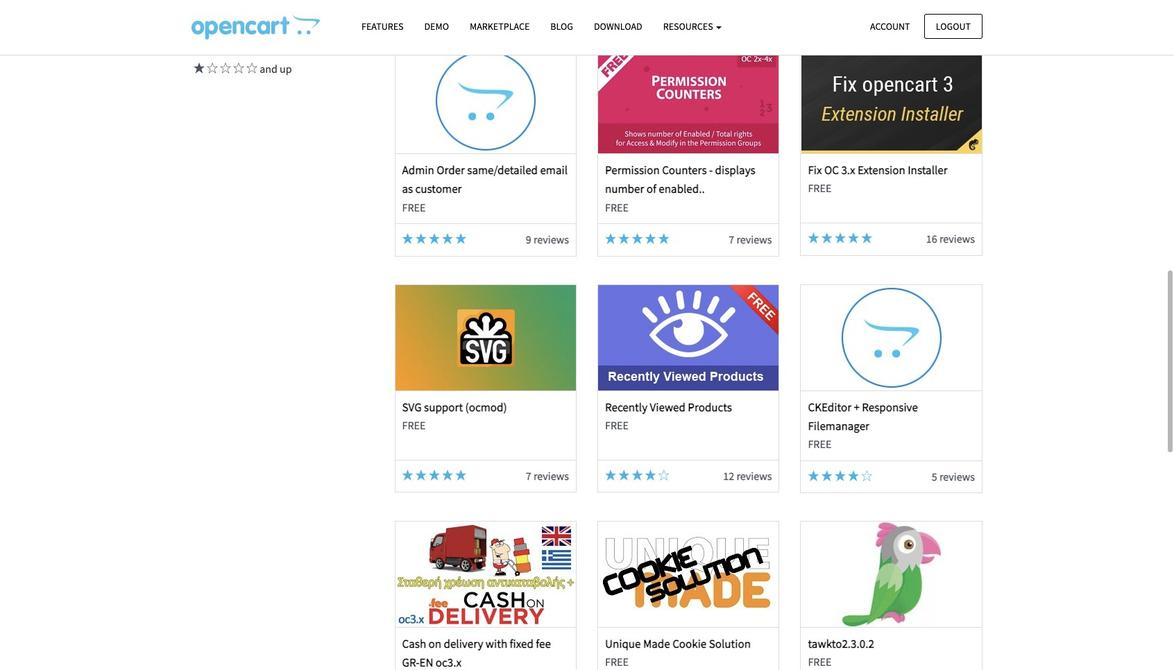 Task type: locate. For each thing, give the bounding box(es) containing it.
responsive
[[863, 400, 919, 415]]

admin order same/detailed email as customer free
[[402, 163, 568, 214]]

oc
[[825, 163, 839, 178]]

free down fix on the top right
[[809, 181, 832, 195]]

3 up from the top
[[280, 62, 292, 76]]

fix oc 3.x extension installer free
[[809, 163, 948, 195]]

fixed
[[510, 637, 534, 652]]

and
[[260, 13, 278, 27], [260, 38, 278, 52], [260, 62, 278, 76]]

1 horizontal spatial 7 reviews
[[729, 233, 772, 247]]

1 vertical spatial 7 reviews
[[526, 469, 569, 483]]

demo link
[[414, 15, 460, 39]]

fix oc 3.x extension installer image
[[802, 48, 982, 154]]

star light image
[[192, 38, 205, 50], [205, 38, 218, 50], [822, 233, 833, 244], [402, 233, 413, 244], [429, 233, 440, 244], [442, 233, 453, 244], [456, 233, 467, 244], [619, 233, 630, 244], [632, 233, 643, 244], [645, 233, 657, 244], [659, 233, 670, 244], [416, 470, 427, 481], [442, 470, 453, 481], [605, 470, 617, 481], [619, 470, 630, 481], [822, 471, 833, 482], [849, 471, 860, 482]]

free down filemanager
[[809, 437, 832, 451]]

0 vertical spatial 7 reviews
[[729, 233, 772, 247]]

and up
[[258, 13, 292, 27], [258, 38, 292, 52], [258, 62, 292, 76]]

0 vertical spatial up
[[280, 13, 292, 27]]

free inside ckeditor + responsive filemanager free
[[809, 437, 832, 451]]

oc3.x
[[436, 656, 462, 671]]

ckeditor + responsive filemanager free
[[809, 400, 919, 451]]

3 and up link from the top
[[192, 62, 292, 76]]

fix
[[809, 163, 823, 178]]

1 up from the top
[[280, 13, 292, 27]]

counters
[[662, 163, 707, 178]]

7 reviews
[[729, 233, 772, 247], [526, 469, 569, 483]]

features link
[[351, 15, 414, 39]]

admin order same/detailed email as customer link
[[402, 163, 568, 197]]

2 vertical spatial up
[[280, 62, 292, 76]]

up
[[280, 13, 292, 27], [280, 38, 292, 52], [280, 62, 292, 76]]

2 vertical spatial and up
[[258, 62, 292, 76]]

free down the unique
[[605, 656, 629, 670]]

3 and from the top
[[260, 62, 278, 76]]

1 vertical spatial up
[[280, 38, 292, 52]]

+
[[854, 400, 860, 415]]

reviews for fix oc 3.x extension installer
[[940, 232, 975, 246]]

16
[[927, 232, 938, 246]]

free down the recently
[[605, 419, 629, 433]]

cookie
[[673, 637, 707, 652]]

1 vertical spatial 7
[[526, 469, 532, 483]]

free inside svg support (ocmod) free
[[402, 419, 426, 433]]

0 vertical spatial and up link
[[192, 13, 292, 27]]

viewed
[[650, 400, 686, 415]]

cash on delivery with fixed fee gr-en oc3.x image
[[396, 522, 576, 628]]

5 reviews
[[932, 470, 975, 484]]

2 vertical spatial and
[[260, 62, 278, 76]]

star light o image
[[231, 14, 244, 25], [205, 63, 218, 74], [218, 63, 231, 74], [231, 63, 244, 74], [244, 63, 258, 74], [659, 470, 670, 481], [862, 471, 873, 482]]

free inside tawkto2.3.0.2 free
[[809, 656, 832, 670]]

resources link
[[653, 15, 733, 39]]

order
[[437, 163, 465, 178]]

star light image
[[192, 14, 205, 25], [205, 14, 218, 25], [218, 14, 231, 25], [192, 63, 205, 74], [809, 233, 820, 244], [835, 233, 846, 244], [849, 233, 860, 244], [862, 233, 873, 244], [416, 233, 427, 244], [605, 233, 617, 244], [402, 470, 413, 481], [429, 470, 440, 481], [456, 470, 467, 481], [632, 470, 643, 481], [645, 470, 657, 481], [809, 471, 820, 482], [835, 471, 846, 482]]

blog
[[551, 20, 573, 33]]

2 vertical spatial and up link
[[192, 62, 292, 76]]

0 vertical spatial 7
[[729, 233, 735, 247]]

features
[[362, 20, 404, 33]]

demo
[[425, 20, 449, 33]]

permission counters - displays number of enabled.. image
[[599, 48, 779, 154]]

0 horizontal spatial 7
[[526, 469, 532, 483]]

products
[[688, 400, 732, 415]]

filemanager
[[809, 419, 870, 434]]

as
[[402, 181, 413, 197]]

displays
[[716, 163, 756, 178]]

fee
[[536, 637, 551, 652]]

reviews for recently viewed products
[[737, 469, 772, 483]]

12 reviews
[[724, 469, 772, 483]]

enabled..
[[659, 181, 705, 197]]

2 and from the top
[[260, 38, 278, 52]]

reviews
[[940, 232, 975, 246], [534, 233, 569, 247], [737, 233, 772, 247], [534, 469, 569, 483], [737, 469, 772, 483], [940, 470, 975, 484]]

download link
[[584, 15, 653, 39]]

ckeditor + responsive filemanager image
[[802, 285, 982, 391]]

logout link
[[925, 14, 983, 39]]

free down the 'number'
[[605, 200, 629, 214]]

1 and up from the top
[[258, 13, 292, 27]]

account link
[[859, 14, 922, 39]]

free inside fix oc 3.x extension installer free
[[809, 181, 832, 195]]

star light o image
[[244, 14, 258, 25], [218, 38, 231, 50], [231, 38, 244, 50], [244, 38, 258, 50]]

ckeditor
[[809, 400, 852, 415]]

free down svg
[[402, 419, 426, 433]]

free inside unique made cookie solution free
[[605, 656, 629, 670]]

0 vertical spatial and up
[[258, 13, 292, 27]]

(ocmod)
[[466, 400, 507, 415]]

9
[[526, 233, 532, 247]]

with
[[486, 637, 508, 652]]

tawkto2.3.0.2 link
[[809, 637, 875, 652]]

2 and up from the top
[[258, 38, 292, 52]]

7 reviews for svg support (ocmod)
[[526, 469, 569, 483]]

svg support (ocmod) image
[[396, 285, 576, 391]]

free down as
[[402, 200, 426, 214]]

7
[[729, 233, 735, 247], [526, 469, 532, 483]]

1 vertical spatial and
[[260, 38, 278, 52]]

1 vertical spatial and up
[[258, 38, 292, 52]]

7 for permission counters - displays number of enabled..
[[729, 233, 735, 247]]

marketplace link
[[460, 15, 540, 39]]

and up link
[[192, 13, 292, 27], [192, 38, 292, 52], [192, 62, 292, 76]]

1 vertical spatial and up link
[[192, 38, 292, 52]]

3 and up from the top
[[258, 62, 292, 76]]

svg support (ocmod) free
[[402, 400, 507, 433]]

1 horizontal spatial 7
[[729, 233, 735, 247]]

resources
[[664, 20, 715, 33]]

0 vertical spatial and
[[260, 13, 278, 27]]

blog link
[[540, 15, 584, 39]]

2 up from the top
[[280, 38, 292, 52]]

admin
[[402, 163, 434, 178]]

and up for first and up link from the bottom
[[258, 62, 292, 76]]

free down tawkto2.3.0.2
[[809, 656, 832, 670]]

extension
[[858, 163, 906, 178]]

download
[[594, 20, 643, 33]]

0 horizontal spatial 7 reviews
[[526, 469, 569, 483]]

free
[[809, 181, 832, 195], [402, 200, 426, 214], [605, 200, 629, 214], [402, 419, 426, 433], [605, 419, 629, 433], [809, 437, 832, 451], [605, 656, 629, 670], [809, 656, 832, 670]]



Task type: describe. For each thing, give the bounding box(es) containing it.
free inside the permission counters - displays number of enabled.. free
[[605, 200, 629, 214]]

unique made cookie solution free
[[605, 637, 751, 670]]

cash on delivery with fixed fee gr-en oc3.x
[[402, 637, 551, 671]]

unique made cookie solution image
[[599, 522, 779, 628]]

of
[[647, 181, 657, 197]]

1 and from the top
[[260, 13, 278, 27]]

cash on delivery with fixed fee gr-en oc3.x link
[[402, 637, 551, 671]]

admin order same/detailed email as customer image
[[396, 48, 576, 154]]

customer
[[416, 181, 462, 197]]

support
[[424, 400, 463, 415]]

9 reviews
[[526, 233, 569, 247]]

logout
[[936, 20, 971, 32]]

up for 2nd and up link
[[280, 38, 292, 52]]

made
[[644, 637, 671, 652]]

reviews for svg support (ocmod)
[[534, 469, 569, 483]]

email
[[540, 163, 568, 178]]

7 reviews for permission counters - displays number of enabled..
[[729, 233, 772, 247]]

cash
[[402, 637, 426, 652]]

svg support (ocmod) link
[[402, 400, 507, 415]]

7 for svg support (ocmod)
[[526, 469, 532, 483]]

reviews for admin order same/detailed email as customer
[[534, 233, 569, 247]]

recently viewed products free
[[605, 400, 732, 433]]

on
[[429, 637, 442, 652]]

12
[[724, 469, 735, 483]]

svg
[[402, 400, 422, 415]]

tawkto2.3.0.2
[[809, 637, 875, 652]]

up for first and up link from the bottom
[[280, 62, 292, 76]]

tawkto2.3.0.2 free
[[809, 637, 875, 670]]

free inside admin order same/detailed email as customer free
[[402, 200, 426, 214]]

recently viewed products link
[[605, 400, 732, 415]]

reviews for ckeditor + responsive filemanager
[[940, 470, 975, 484]]

same/detailed
[[468, 163, 538, 178]]

tawkto2.3.0.2 image
[[802, 522, 982, 628]]

permission counters - displays number of enabled.. free
[[605, 163, 756, 214]]

ckeditor + responsive filemanager link
[[809, 400, 919, 434]]

permission
[[605, 163, 660, 178]]

free inside "recently viewed products free"
[[605, 419, 629, 433]]

permission counters - displays number of enabled.. link
[[605, 163, 756, 197]]

recently viewed products image
[[599, 285, 779, 391]]

unique
[[605, 637, 641, 652]]

number
[[605, 181, 645, 197]]

-
[[710, 163, 713, 178]]

reviews for permission counters - displays number of enabled..
[[737, 233, 772, 247]]

up for first and up link
[[280, 13, 292, 27]]

16 reviews
[[927, 232, 975, 246]]

en
[[420, 656, 434, 671]]

gr-
[[402, 656, 420, 671]]

other extensions image
[[192, 15, 320, 40]]

and up for 2nd and up link
[[258, 38, 292, 52]]

marketplace
[[470, 20, 530, 33]]

solution
[[709, 637, 751, 652]]

5
[[932, 470, 938, 484]]

and up for first and up link
[[258, 13, 292, 27]]

recently
[[605, 400, 648, 415]]

1 and up link from the top
[[192, 13, 292, 27]]

delivery
[[444, 637, 484, 652]]

fix oc 3.x extension installer link
[[809, 163, 948, 178]]

installer
[[908, 163, 948, 178]]

3.x
[[842, 163, 856, 178]]

unique made cookie solution link
[[605, 637, 751, 652]]

2 and up link from the top
[[192, 38, 292, 52]]

account
[[871, 20, 911, 32]]



Task type: vqa. For each thing, say whether or not it's contained in the screenshot.
svg support (ocmod) free
yes



